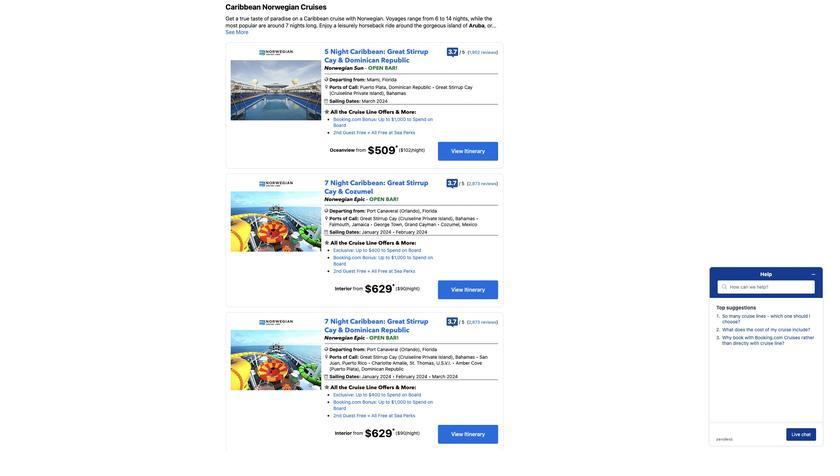 Task type: locate. For each thing, give the bounding box(es) containing it.
night inside 7 night caribbean: great stirrup cay & cozumel norwegian epic - open bar!
[[330, 179, 349, 187]]

sea
[[394, 130, 402, 135], [394, 268, 402, 274], [394, 413, 402, 418]]

1 vertical spatial sailing
[[329, 229, 345, 235]]

1 2nd from the top
[[333, 130, 342, 135]]

2024 down plata,
[[377, 98, 388, 104]]

dominican inside 5 night caribbean: great stirrup cay & dominican republic norwegian sun - open bar!
[[345, 56, 380, 65]]

norwegian up globe image
[[325, 334, 353, 341]]

dominican
[[345, 56, 380, 65], [389, 84, 411, 90], [345, 326, 380, 335], [362, 366, 384, 372]]

cay inside '7 night caribbean: great stirrup cay & dominican republic norwegian epic - open bar!'
[[325, 326, 337, 335]]

1 vertical spatial $629
[[365, 427, 392, 439]]

$629 for norwegian
[[365, 282, 392, 295]]

a down cruise
[[334, 22, 337, 28]]

1 vertical spatial january
[[362, 374, 379, 379]]

$629
[[365, 282, 392, 295], [365, 427, 392, 439]]

0 vertical spatial star image
[[325, 109, 329, 114]]

map marker image
[[325, 354, 328, 359]]

+ for cozumel
[[367, 268, 370, 274]]

0 vertical spatial interior from $629
[[335, 282, 392, 295]]

0 vertical spatial 2,873 reviews link
[[469, 181, 496, 186]]

offers for 5 night caribbean: great stirrup cay & dominican republic
[[378, 108, 394, 116]]

canaveral for dominican
[[377, 346, 398, 352]]

with
[[346, 15, 356, 21]]

2nd guest free + all free at sea perks link
[[333, 130, 415, 135], [333, 268, 415, 274], [333, 413, 415, 418]]

puerto up plata), on the left bottom
[[342, 360, 357, 366]]

ports of call: down departing from: miami, florida at the top left
[[329, 84, 359, 90]]

florida up "thomas,"
[[423, 346, 437, 352]]

booking.com
[[333, 116, 361, 122], [333, 255, 361, 260], [333, 399, 361, 405]]

of for 7 night caribbean: great stirrup cay & dominican republic
[[343, 354, 348, 360]]

from:
[[353, 77, 366, 82], [353, 208, 366, 213], [353, 346, 366, 352]]

1 ) from the top
[[496, 49, 498, 55]]

from: up jamaica
[[353, 208, 366, 213]]

1 vertical spatial calendar image
[[324, 374, 328, 379]]

( for 7 night caribbean: great stirrup cay & dominican republic
[[467, 319, 469, 325]]

- inside 7 night caribbean: great stirrup cay & cozumel norwegian epic - open bar!
[[366, 196, 368, 203]]

2 vertical spatial bar!
[[386, 334, 399, 341]]

1,952 reviews link
[[469, 50, 496, 55]]

$1,000 for 7 night caribbean: great stirrup cay & cozumel
[[391, 255, 406, 260]]

1 more: from the top
[[401, 108, 416, 116]]

(cruiseline down departing from: miami, florida at the top left
[[329, 90, 352, 96]]

florida for 7 night caribbean: great stirrup cay & dominican republic
[[423, 346, 437, 352]]

2 3.7 / 5 ( 2,873 reviews ) from the top
[[448, 318, 498, 325]]

cruise
[[349, 108, 365, 116], [349, 240, 365, 247], [349, 384, 365, 391]]

view itinerary link
[[438, 142, 498, 161], [438, 280, 498, 299], [438, 425, 498, 444]]

3.7 / 5 ( 2,873 reviews )
[[448, 179, 498, 186], [448, 318, 498, 325]]

2 calendar image from the top
[[324, 374, 328, 379]]

january down jamaica
[[362, 229, 379, 235]]

2 2,873 reviews link from the top
[[469, 319, 496, 325]]

0 vertical spatial view
[[451, 148, 463, 154]]

2 dates: from the top
[[346, 229, 361, 235]]

3 itinerary from the top
[[465, 431, 485, 437]]

2 caribbean: from the top
[[350, 179, 386, 187]]

more: for 5 night caribbean: great stirrup cay & dominican republic
[[401, 108, 416, 116]]

night) for 7 night caribbean: great stirrup cay & cozumel
[[407, 286, 420, 291]]

bahamas up mexico
[[455, 216, 475, 221]]

1 reviews from the top
[[481, 50, 496, 55]]

2 vertical spatial +
[[367, 413, 370, 418]]

2 ports from the top
[[329, 216, 342, 221]]

1 (orlando), from the top
[[400, 208, 421, 213]]

2 globe image from the top
[[325, 208, 329, 213]]

more: down the january 2024 • february 2024 • march 2024
[[401, 384, 416, 391]]

caribbean inside get a true taste of paradise on a caribbean cruise with norwegian. voyages range from 6 to 14 nights, while the most popular are around 7 nights long. enjoy a leisurely horseback ride around the gorgeous island of
[[304, 15, 329, 21]]

0 vertical spatial 2nd guest free + all free at sea perks link
[[333, 130, 415, 135]]

spend
[[413, 116, 426, 122], [387, 247, 401, 253], [413, 255, 426, 260], [387, 392, 401, 398], [413, 399, 426, 405]]

from: for 5 night caribbean: great stirrup cay & dominican republic
[[353, 77, 366, 82]]

1 dates: from the top
[[346, 98, 361, 104]]

ports up juan,
[[329, 354, 342, 360]]

3 line from the top
[[366, 384, 377, 391]]

aruba
[[469, 22, 485, 28]]

dates: down jamaica
[[346, 229, 361, 235]]

a right get
[[236, 15, 238, 21]]

puerto
[[360, 84, 374, 90], [342, 360, 357, 366]]

dominican down charlotte
[[362, 366, 384, 372]]

1 vertical spatial sailing dates:
[[329, 229, 362, 235]]

exclusive: up to $400 to spend on board booking.com bonus: up to $1,000 to spend on board 2nd guest free + all free at sea perks for republic
[[333, 392, 433, 418]]

1,952
[[469, 50, 480, 55]]

private inside great stirrup cay (cruiseline private island), bahamas • falmouth, jamaica • george town, grand cayman • cozumel, mexico
[[423, 216, 437, 221]]

1 departing from: port canaveral (orlando), florida from the top
[[329, 208, 437, 213]]

stirrup inside great stirrup cay (cruiseline private island), bahamas • falmouth, jamaica • george town, grand cayman • cozumel, mexico
[[373, 216, 388, 221]]

2 interior from the top
[[335, 430, 352, 436]]

1 vertical spatial sea
[[394, 268, 402, 274]]

1 vertical spatial exclusive: up to $400 to spend on board link
[[333, 392, 421, 398]]

0 vertical spatial dates:
[[346, 98, 361, 104]]

offers up booking.com bonus: up to $1,000 to spend on board 2nd guest free + all free at sea perks
[[378, 108, 394, 116]]

of up falmouth,
[[343, 216, 348, 221]]

ride
[[386, 22, 395, 28]]

3 cruise from the top
[[349, 384, 365, 391]]

1 caribbean: from the top
[[350, 47, 386, 56]]

norwegian sun image
[[231, 60, 321, 120]]

+ inside booking.com bonus: up to $1,000 to spend on board 2nd guest free + all free at sea perks
[[367, 130, 370, 135]]

great stirrup cay (cruiseline private island), bahamas up st.
[[360, 354, 475, 360]]

1 vertical spatial caribbean
[[304, 15, 329, 21]]

interior for dominican
[[335, 430, 352, 436]]

bahamas down puerto plata, dominican republic
[[387, 90, 406, 96]]

bonus: inside booking.com bonus: up to $1,000 to spend on board 2nd guest free + all free at sea perks
[[362, 116, 377, 122]]

island), inside great stirrup cay (cruiseline private island), bahamas • falmouth, jamaica • george town, grand cayman • cozumel, mexico
[[439, 216, 454, 221]]

1 vertical spatial perks
[[403, 268, 415, 274]]

6
[[435, 15, 439, 21]]

2 from: from the top
[[353, 208, 366, 213]]

0 vertical spatial departing from: port canaveral (orlando), florida
[[329, 208, 437, 213]]

7 for 7 night caribbean: great stirrup cay & cozumel
[[325, 179, 329, 187]]

1 horizontal spatial caribbean
[[304, 15, 329, 21]]

of up the (puerto
[[343, 354, 348, 360]]

2 reviews from the top
[[481, 181, 496, 186]]

2 call: from the top
[[349, 216, 359, 221]]

dominican right plata,
[[389, 84, 411, 90]]

florida up cayman
[[423, 208, 437, 213]]

of
[[264, 15, 269, 21], [463, 22, 468, 28], [343, 84, 348, 90], [343, 216, 348, 221], [343, 354, 348, 360]]

2 epic from the top
[[354, 334, 365, 341]]

san juan, puerto rico
[[329, 354, 488, 366]]

1 vertical spatial bar!
[[386, 196, 399, 203]]

2 vertical spatial call:
[[349, 354, 359, 360]]

globe image
[[325, 77, 329, 82], [325, 208, 329, 213]]

3 ports from the top
[[329, 354, 342, 360]]

norwegian inside 7 night caribbean: great stirrup cay & cozumel norwegian epic - open bar!
[[325, 196, 353, 203]]

0 vertical spatial ports
[[329, 84, 342, 90]]

open up the george
[[369, 196, 385, 203]]

2 vertical spatial departing
[[329, 346, 352, 352]]

february down grand
[[396, 229, 415, 235]]

sailing dates: down falmouth,
[[329, 229, 362, 235]]

dates: left march 2024
[[346, 98, 361, 104]]

0 vertical spatial reviews
[[481, 50, 496, 55]]

( for 7 night caribbean: great stirrup cay & cozumel
[[467, 180, 469, 186]]

1 ($90 / night) from the top
[[396, 286, 420, 291]]

u.s.v.i.
[[436, 360, 451, 366]]

0 vertical spatial at
[[389, 130, 393, 135]]

2 ) from the top
[[496, 180, 498, 186]]

1 ($90 from the top
[[396, 286, 406, 291]]

0 vertical spatial call:
[[349, 84, 359, 90]]

caribbean
[[226, 3, 261, 11], [304, 15, 329, 21]]

2 vertical spatial ports
[[329, 354, 342, 360]]

0 vertical spatial norwegian epic image
[[231, 191, 321, 252]]

0 vertical spatial canaveral
[[377, 208, 398, 213]]

view for 5 night caribbean: great stirrup cay & dominican republic
[[451, 148, 463, 154]]

3.7 for 7 night caribbean: great stirrup cay & dominican republic
[[448, 318, 457, 325]]

2nd for 7 night caribbean: great stirrup cay & cozumel
[[333, 268, 342, 274]]

sailing for 7 night caribbean: great stirrup cay & cozumel
[[329, 229, 345, 235]]

february for january 2024 • february 2024
[[396, 229, 415, 235]]

1 departing from the top
[[329, 77, 352, 82]]

sailing dates: down departing from: miami, florida at the top left
[[329, 98, 362, 104]]

1 canaveral from the top
[[377, 208, 398, 213]]

dominican up departing from: miami, florida at the top left
[[345, 56, 380, 65]]

line down rico
[[366, 384, 377, 391]]

march down u.s.v.i.
[[432, 374, 446, 379]]

1 $400 from the top
[[369, 247, 380, 253]]

1 vertical spatial interior from $629
[[335, 427, 392, 439]]

february for january 2024 • february 2024 • march 2024
[[396, 374, 415, 379]]

1 vertical spatial itinerary
[[465, 287, 485, 293]]

booking.com bonus: up to $1,000 to spend on board link
[[333, 116, 433, 128], [333, 255, 433, 266], [333, 399, 433, 411]]

1 vertical spatial star image
[[325, 240, 329, 245]]

caribbean: for 7 night caribbean: great stirrup cay & cozumel
[[350, 179, 386, 187]]

7 inside '7 night caribbean: great stirrup cay & dominican republic norwegian epic - open bar!'
[[325, 317, 329, 326]]

0 vertical spatial line
[[366, 108, 377, 116]]

exclusive: down the (puerto
[[333, 392, 355, 398]]

exclusive: up to $400 to spend on board link down charlotte
[[333, 392, 421, 398]]

0 vertical spatial exclusive:
[[333, 247, 355, 253]]

2 norwegian epic image from the top
[[231, 330, 321, 390]]

call:
[[349, 84, 359, 90], [349, 216, 359, 221], [349, 354, 359, 360]]

2 view itinerary from the top
[[451, 287, 485, 293]]

perks for 7 night caribbean: great stirrup cay & dominican republic
[[403, 413, 415, 418]]

line for 7 night caribbean: great stirrup cay & cozumel
[[366, 240, 377, 247]]

2 departing from the top
[[329, 208, 352, 213]]

3.7 for 7 night caribbean: great stirrup cay & cozumel
[[448, 179, 457, 186]]

around down paradise
[[268, 22, 284, 28]]

1 exclusive: up to $400 to spend on board link from the top
[[333, 247, 421, 253]]

great inside great stirrup cay (cruiseline private island), bahamas
[[436, 84, 448, 90]]

1 vertical spatial port
[[367, 346, 376, 352]]

more: down january 2024 • february 2024
[[401, 240, 416, 247]]

0 vertical spatial port
[[367, 208, 376, 213]]

norwegian inside '7 night caribbean: great stirrup cay & dominican republic norwegian epic - open bar!'
[[325, 334, 353, 341]]

0 vertical spatial from:
[[353, 77, 366, 82]]

0 vertical spatial sailing dates:
[[329, 98, 362, 104]]

0 vertical spatial guest
[[343, 130, 356, 135]]

2 vertical spatial sailing dates:
[[329, 374, 362, 379]]

sailing
[[329, 98, 345, 104], [329, 229, 345, 235], [329, 374, 345, 379]]

0 vertical spatial ($90 / night)
[[396, 286, 420, 291]]

great stirrup cay (cruiseline private island), bahamas up march 2024
[[329, 84, 473, 96]]

line down march 2024
[[366, 108, 377, 116]]

2024
[[377, 98, 388, 104], [380, 229, 391, 235], [416, 229, 428, 235], [380, 374, 391, 379], [416, 374, 428, 379], [447, 374, 458, 379]]

florida up puerto plata, dominican republic
[[382, 77, 397, 82]]

1 norwegian cruise line image from the top
[[259, 50, 293, 56]]

0 vertical spatial 3.7 / 5 ( 2,873 reviews )
[[448, 179, 498, 186]]

1 globe image from the top
[[325, 77, 329, 82]]

2 vertical spatial sailing
[[329, 374, 345, 379]]

($90 / night) for 7 night caribbean: great stirrup cay & dominican republic
[[396, 430, 420, 436]]

island), up u.s.v.i.
[[439, 354, 454, 360]]

republic inside '7 night caribbean: great stirrup cay & dominican republic norwegian epic - open bar!'
[[381, 326, 409, 335]]

more: for 7 night caribbean: great stirrup cay & dominican republic
[[401, 384, 416, 391]]

2 line from the top
[[366, 240, 377, 247]]

of down departing from: miami, florida at the top left
[[343, 84, 348, 90]]

all the cruise line offers & more: down the george
[[329, 240, 416, 247]]

2 january from the top
[[362, 374, 379, 379]]

(
[[468, 49, 469, 55], [467, 180, 469, 186], [467, 319, 469, 325]]

all the cruise line offers & more:
[[329, 108, 416, 116], [329, 240, 416, 247], [329, 384, 416, 391]]

departing from: port canaveral (orlando), florida up the george
[[329, 208, 437, 213]]

0 vertical spatial 2nd
[[333, 130, 342, 135]]

port up the george
[[367, 208, 376, 213]]

island), down plata,
[[370, 90, 385, 96]]

bar! inside 7 night caribbean: great stirrup cay & cozumel norwegian epic - open bar!
[[386, 196, 399, 203]]

7 for 7 night caribbean: great stirrup cay & dominican republic
[[325, 317, 329, 326]]

1 exclusive: from the top
[[333, 247, 355, 253]]

all the cruise line offers & more: down march 2024
[[329, 108, 416, 116]]

1 vertical spatial (
[[467, 180, 469, 186]]

port for dominican
[[367, 346, 376, 352]]

cay
[[325, 56, 337, 65], [465, 84, 473, 90], [325, 187, 337, 196], [389, 216, 397, 221], [325, 326, 337, 335], [389, 354, 397, 360]]

itinerary for 5 night caribbean: great stirrup cay & dominican republic
[[465, 148, 485, 154]]

1 vertical spatial offers
[[378, 240, 394, 247]]

0 horizontal spatial caribbean
[[226, 3, 261, 11]]

asterisk image
[[396, 145, 398, 148], [392, 284, 395, 286], [392, 428, 395, 431]]

1 norwegian epic image from the top
[[231, 191, 321, 252]]

-
[[365, 65, 367, 72], [366, 196, 368, 203], [366, 334, 368, 341]]

2 departing from: port canaveral (orlando), florida from the top
[[329, 346, 437, 352]]

asterisk image for 5 night caribbean: great stirrup cay & dominican republic
[[396, 145, 398, 148]]

2 more: from the top
[[401, 240, 416, 247]]

ports
[[329, 84, 342, 90], [329, 216, 342, 221], [329, 354, 342, 360]]

exclusive: for cozumel
[[333, 247, 355, 253]]

bar! inside 5 night caribbean: great stirrup cay & dominican republic norwegian sun - open bar!
[[385, 65, 398, 72]]

offers down january 2024 • february 2024
[[378, 240, 394, 247]]

february
[[396, 229, 415, 235], [396, 374, 415, 379]]

5 inside '3.7 / 5 ( 1,952 reviews )'
[[462, 49, 465, 55]]

view itinerary for 7 night caribbean: great stirrup cay & cozumel
[[451, 287, 485, 293]]

1 vertical spatial at
[[389, 268, 393, 274]]

2 exclusive: up to $400 to spend on board booking.com bonus: up to $1,000 to spend on board 2nd guest free + all free at sea perks from the top
[[333, 392, 433, 418]]

paradise
[[270, 15, 291, 21]]

7 night caribbean: great stirrup cay & dominican republic norwegian epic - open bar!
[[325, 317, 428, 341]]

on inside get a true taste of paradise on a caribbean cruise with norwegian. voyages range from 6 to 14 nights, while the most popular are around 7 nights long. enjoy a leisurely horseback ride around the gorgeous island of
[[292, 15, 298, 21]]

exclusive:
[[333, 247, 355, 253], [333, 392, 355, 398]]

2,873 reviews link
[[469, 181, 496, 186], [469, 319, 496, 325]]

2 sea from the top
[[394, 268, 402, 274]]

2 vertical spatial 3.7
[[448, 318, 457, 325]]

ports of call:
[[329, 84, 359, 90], [329, 216, 359, 221], [329, 354, 359, 360]]

2 vertical spatial night
[[330, 317, 349, 326]]

2 guest from the top
[[343, 268, 356, 274]]

(cruiseline up grand
[[398, 216, 421, 221]]

1 vertical spatial departing
[[329, 208, 352, 213]]

1 vertical spatial $400
[[369, 392, 380, 398]]

more:
[[401, 108, 416, 116], [401, 240, 416, 247], [401, 384, 416, 391]]

0 horizontal spatial puerto
[[342, 360, 357, 366]]

star image
[[325, 109, 329, 114], [325, 240, 329, 245]]

0 vertical spatial caribbean:
[[350, 47, 386, 56]]

caribbean: for 7 night caribbean: great stirrup cay & dominican republic
[[350, 317, 386, 326]]

to
[[440, 15, 445, 21], [386, 116, 390, 122], [407, 116, 411, 122], [363, 247, 367, 253], [381, 247, 386, 253], [386, 255, 390, 260], [407, 255, 411, 260], [363, 392, 367, 398], [381, 392, 386, 398], [386, 399, 390, 405], [407, 399, 411, 405]]

night inside '7 night caribbean: great stirrup cay & dominican republic norwegian epic - open bar!'
[[330, 317, 349, 326]]

1 vertical spatial bahamas
[[455, 216, 475, 221]]

caribbean up long.
[[304, 15, 329, 21]]

- inside '7 night caribbean: great stirrup cay & dominican republic norwegian epic - open bar!'
[[366, 334, 368, 341]]

$400 down charlotte
[[369, 392, 380, 398]]

2 offers from the top
[[378, 240, 394, 247]]

0 horizontal spatial around
[[268, 22, 284, 28]]

call: up rico
[[349, 354, 359, 360]]

epic up rico
[[354, 334, 365, 341]]

2 all the cruise line offers & more: from the top
[[329, 240, 416, 247]]

norwegian.
[[357, 15, 385, 21]]

$1,000 up ($102
[[391, 116, 406, 122]]

cay inside 5 night caribbean: great stirrup cay & dominican republic norwegian sun - open bar!
[[325, 56, 337, 65]]

1 vertical spatial exclusive: up to $400 to spend on board booking.com bonus: up to $1,000 to spend on board 2nd guest free + all free at sea perks
[[333, 392, 433, 418]]

1 view itinerary from the top
[[451, 148, 485, 154]]

3 from: from the top
[[353, 346, 366, 352]]

3 offers from the top
[[378, 384, 394, 391]]

guest inside booking.com bonus: up to $1,000 to spend on board 2nd guest free + all free at sea perks
[[343, 130, 356, 135]]

january down rico
[[362, 374, 379, 379]]

all
[[331, 108, 338, 116], [372, 130, 377, 135], [331, 240, 338, 247], [372, 268, 377, 274], [331, 384, 338, 391], [372, 413, 377, 418]]

dominican inside '7 night caribbean: great stirrup cay & dominican republic norwegian epic - open bar!'
[[345, 326, 380, 335]]

ports of call: up juan,
[[329, 354, 359, 360]]

1 bonus: from the top
[[362, 116, 377, 122]]

2 cruise from the top
[[349, 240, 365, 247]]

1 vertical spatial exclusive:
[[333, 392, 355, 398]]

0 vertical spatial sailing
[[329, 98, 345, 104]]

1 vertical spatial booking.com
[[333, 255, 361, 260]]

norwegian inside 5 night caribbean: great stirrup cay & dominican republic norwegian sun - open bar!
[[325, 65, 353, 72]]

2nd for 7 night caribbean: great stirrup cay & dominican republic
[[333, 413, 342, 418]]

norwegian cruise line image for 5 night caribbean: great stirrup cay & dominican republic
[[259, 50, 293, 56]]

1 vertical spatial bonus:
[[362, 255, 377, 260]]

) inside '3.7 / 5 ( 1,952 reviews )'
[[496, 49, 498, 55]]

sailing dates:
[[329, 98, 362, 104], [329, 229, 362, 235], [329, 374, 362, 379]]

sea inside booking.com bonus: up to $1,000 to spend on board 2nd guest free + all free at sea perks
[[394, 130, 402, 135]]

1 vertical spatial canaveral
[[377, 346, 398, 352]]

($90 / night) for 7 night caribbean: great stirrup cay & cozumel
[[396, 286, 420, 291]]

from for 7 night caribbean: great stirrup cay & cozumel
[[353, 286, 363, 291]]

cruise down plata), on the left bottom
[[349, 384, 365, 391]]

epic inside '7 night caribbean: great stirrup cay & dominican republic norwegian epic - open bar!'
[[354, 334, 365, 341]]

3 2nd guest free + all free at sea perks link from the top
[[333, 413, 415, 418]]

2 itinerary from the top
[[465, 287, 485, 293]]

cayman
[[419, 222, 436, 227]]

around
[[268, 22, 284, 28], [396, 22, 413, 28]]

2 2nd guest free + all free at sea perks link from the top
[[333, 268, 415, 274]]

1 map marker image from the top
[[325, 85, 328, 89]]

0 vertical spatial view itinerary link
[[438, 142, 498, 161]]

1 all the cruise line offers & more: from the top
[[329, 108, 416, 116]]

view for 7 night caribbean: great stirrup cay & dominican republic
[[451, 431, 463, 437]]

up
[[378, 116, 385, 122], [356, 247, 362, 253], [378, 255, 385, 260], [356, 392, 362, 398], [378, 399, 385, 405]]

around down voyages
[[396, 22, 413, 28]]

cruise down jamaica
[[349, 240, 365, 247]]

bahamas up amber on the right bottom
[[455, 354, 475, 360]]

2024 down cayman
[[416, 229, 428, 235]]

,
[[485, 22, 486, 28]]

2nd inside booking.com bonus: up to $1,000 to spend on board 2nd guest free + all free at sea perks
[[333, 130, 342, 135]]

1 vertical spatial all the cruise line offers & more:
[[329, 240, 416, 247]]

ports for 5 night caribbean: great stirrup cay & dominican republic
[[329, 84, 342, 90]]

booking.com inside booking.com bonus: up to $1,000 to spend on board 2nd guest free + all free at sea perks
[[333, 116, 361, 122]]

0 vertical spatial $400
[[369, 247, 380, 253]]

booking.com for 7 night caribbean: great stirrup cay & dominican republic
[[333, 399, 361, 405]]

ports of call: for 5 night caribbean: great stirrup cay & dominican republic
[[329, 84, 359, 90]]

bar! for $509
[[385, 65, 398, 72]]

interior from $629 for norwegian
[[335, 282, 392, 295]]

2 + from the top
[[367, 268, 370, 274]]

open inside '7 night caribbean: great stirrup cay & dominican republic norwegian epic - open bar!'
[[369, 334, 385, 341]]

1 port from the top
[[367, 208, 376, 213]]

0 vertical spatial february
[[396, 229, 415, 235]]

1 view itinerary link from the top
[[438, 142, 498, 161]]

& inside 5 night caribbean: great stirrup cay & dominican republic norwegian sun - open bar!
[[338, 56, 343, 65]]

night inside 5 night caribbean: great stirrup cay & dominican republic norwegian sun - open bar!
[[330, 47, 349, 56]]

1 vertical spatial ($90
[[396, 430, 406, 436]]

view itinerary for 5 night caribbean: great stirrup cay & dominican republic
[[451, 148, 485, 154]]

(orlando), up san juan, puerto rico
[[400, 346, 421, 352]]

map marker image
[[325, 85, 328, 89], [325, 216, 328, 220]]

3 booking.com bonus: up to $1,000 to spend on board link from the top
[[333, 399, 433, 411]]

night for 5 night caribbean: great stirrup cay & dominican republic
[[330, 47, 349, 56]]

great inside 7 night caribbean: great stirrup cay & cozumel norwegian epic - open bar!
[[387, 179, 405, 187]]

interior
[[335, 286, 352, 291], [335, 430, 352, 436]]

2 vertical spatial norwegian cruise line image
[[259, 320, 293, 325]]

1 guest from the top
[[343, 130, 356, 135]]

2 vertical spatial view itinerary
[[451, 431, 485, 437]]

republic inside amber cove (puerto plata), dominican republic
[[385, 366, 404, 372]]

private up "thomas,"
[[423, 354, 437, 360]]

3 dates: from the top
[[346, 374, 361, 379]]

- for $629
[[366, 334, 368, 341]]

caribbean up true
[[226, 3, 261, 11]]

2 vertical spatial from:
[[353, 346, 366, 352]]

2 2,873 from the top
[[469, 319, 480, 325]]

march down miami,
[[362, 98, 375, 104]]

bar! up amalie,
[[386, 334, 399, 341]]

from for 7 night caribbean: great stirrup cay & dominican republic
[[353, 430, 363, 436]]

2 vertical spatial $1,000
[[391, 399, 406, 405]]

1 vertical spatial night)
[[407, 286, 420, 291]]

private up cayman
[[423, 216, 437, 221]]

(cruiseline inside great stirrup cay (cruiseline private island), bahamas
[[329, 90, 352, 96]]

1 vertical spatial 2nd guest free + all free at sea perks link
[[333, 268, 415, 274]]

view
[[451, 148, 463, 154], [451, 287, 463, 293], [451, 431, 463, 437]]

canaveral up the george
[[377, 208, 398, 213]]

line for 7 night caribbean: great stirrup cay & dominican republic
[[366, 384, 377, 391]]

2 vertical spatial guest
[[343, 413, 356, 418]]

norwegian up falmouth,
[[325, 196, 353, 203]]

0 vertical spatial (orlando),
[[400, 208, 421, 213]]

(cruiseline up '• charlotte amalie, st. thomas, u.s.v.i.'
[[398, 354, 421, 360]]

caribbean: inside 5 night caribbean: great stirrup cay & dominican republic norwegian sun - open bar!
[[350, 47, 386, 56]]

3 caribbean: from the top
[[350, 317, 386, 326]]

3 guest from the top
[[343, 413, 356, 418]]

night) for 7 night caribbean: great stirrup cay & dominican republic
[[407, 430, 420, 436]]

3 view from the top
[[451, 431, 463, 437]]

2 vertical spatial booking.com bonus: up to $1,000 to spend on board link
[[333, 399, 433, 411]]

interior from $629 for republic
[[335, 427, 392, 439]]

departing for 5 night caribbean: great stirrup cay & dominican republic
[[329, 77, 352, 82]]

great stirrup cay (cruiseline private island), bahamas
[[329, 84, 473, 96], [360, 354, 475, 360]]

reviews inside '3.7 / 5 ( 1,952 reviews )'
[[481, 50, 496, 55]]

march
[[362, 98, 375, 104], [432, 374, 446, 379]]

3 more: from the top
[[401, 384, 416, 391]]

1 itinerary from the top
[[465, 148, 485, 154]]

0 vertical spatial bar!
[[385, 65, 398, 72]]

1 vertical spatial 7
[[325, 179, 329, 187]]

departing for 7 night caribbean: great stirrup cay & dominican republic
[[329, 346, 352, 352]]

0 vertical spatial view itinerary
[[451, 148, 485, 154]]

free
[[357, 130, 366, 135], [378, 130, 388, 135], [357, 268, 366, 274], [378, 268, 388, 274], [357, 413, 366, 418], [378, 413, 388, 418]]

1 star image from the top
[[325, 109, 329, 114]]

1 line from the top
[[366, 108, 377, 116]]

+
[[367, 130, 370, 135], [367, 268, 370, 274], [367, 413, 370, 418]]

$400
[[369, 247, 380, 253], [369, 392, 380, 398]]

at
[[389, 130, 393, 135], [389, 268, 393, 274], [389, 413, 393, 418]]

1 january from the top
[[362, 229, 379, 235]]

1 call: from the top
[[349, 84, 359, 90]]

2 star image from the top
[[325, 240, 329, 245]]

map marker image for $629
[[325, 216, 328, 220]]

george
[[374, 222, 390, 227]]

nights
[[290, 22, 305, 28]]

republic inside 5 night caribbean: great stirrup cay & dominican republic norwegian sun - open bar!
[[381, 56, 409, 65]]

canaveral up charlotte
[[377, 346, 398, 352]]

line
[[366, 108, 377, 116], [366, 240, 377, 247], [366, 384, 377, 391]]

1 sea from the top
[[394, 130, 402, 135]]

bonus: for cozumel
[[362, 255, 377, 260]]

exclusive: up to $400 to spend on board booking.com bonus: up to $1,000 to spend on board 2nd guest free + all free at sea perks
[[333, 247, 433, 274], [333, 392, 433, 418]]

dominican up rico
[[345, 326, 380, 335]]

line for 5 night caribbean: great stirrup cay & dominican republic
[[366, 108, 377, 116]]

2 $400 from the top
[[369, 392, 380, 398]]

caribbean: for 5 night caribbean: great stirrup cay & dominican republic
[[350, 47, 386, 56]]

5 inside 5 night caribbean: great stirrup cay & dominican republic norwegian sun - open bar!
[[325, 47, 329, 56]]

3 ports of call: from the top
[[329, 354, 359, 360]]

2 at from the top
[[389, 268, 393, 274]]

3 call: from the top
[[349, 354, 359, 360]]

7 inside 7 night caribbean: great stirrup cay & cozumel norwegian epic - open bar!
[[325, 179, 329, 187]]

itinerary
[[465, 148, 485, 154], [465, 287, 485, 293], [465, 431, 485, 437]]

from inside oceanview from $509
[[356, 147, 366, 153]]

norwegian
[[262, 3, 299, 11], [325, 65, 353, 72], [325, 196, 353, 203], [325, 334, 353, 341]]

2 canaveral from the top
[[377, 346, 398, 352]]

bar! inside '7 night caribbean: great stirrup cay & dominican republic norwegian epic - open bar!'
[[386, 334, 399, 341]]

calendar image
[[324, 99, 328, 103], [324, 374, 328, 379]]

leisurely
[[338, 22, 358, 28]]

- inside 5 night caribbean: great stirrup cay & dominican republic norwegian sun - open bar!
[[365, 65, 367, 72]]

1 interior from the top
[[335, 286, 352, 291]]

2 view from the top
[[451, 287, 463, 293]]

stirrup inside great stirrup cay (cruiseline private island), bahamas
[[449, 84, 463, 90]]

1 3.7 / 5 ( 2,873 reviews ) from the top
[[448, 179, 498, 186]]

range
[[408, 15, 421, 21]]

puerto inside san juan, puerto rico
[[342, 360, 357, 366]]

norwegian left sun
[[325, 65, 353, 72]]

(puerto
[[329, 366, 345, 372]]

exclusive: down falmouth,
[[333, 247, 355, 253]]

sailing dates: down plata), on the left bottom
[[329, 374, 362, 379]]

call: up jamaica
[[349, 216, 359, 221]]

at for dominican
[[389, 413, 393, 418]]

5
[[325, 47, 329, 56], [462, 49, 465, 55], [462, 180, 465, 186], [462, 319, 465, 325]]

interior from $629
[[335, 282, 392, 295], [335, 427, 392, 439]]

2 vertical spatial itinerary
[[465, 431, 485, 437]]

3 norwegian cruise line image from the top
[[259, 320, 293, 325]]

2 exclusive: up to $400 to spend on board link from the top
[[333, 392, 421, 398]]

puerto down departing from: miami, florida at the top left
[[360, 84, 374, 90]]

2 interior from $629 from the top
[[335, 427, 392, 439]]

view itinerary link for 7 night caribbean: great stirrup cay & cozumel
[[438, 280, 498, 299]]

exclusive: up to $400 to spend on board link down january 2024 • february 2024
[[333, 247, 421, 253]]

from: for 7 night caribbean: great stirrup cay & dominican republic
[[353, 346, 366, 352]]

3 perks from the top
[[403, 413, 415, 418]]

board
[[333, 122, 346, 128], [409, 247, 421, 253], [333, 261, 346, 266], [409, 392, 421, 398], [333, 405, 346, 411]]

2 ports of call: from the top
[[329, 216, 359, 221]]

norwegian cruise line image
[[259, 50, 293, 56], [259, 181, 293, 187], [259, 320, 293, 325]]

stirrup inside '7 night caribbean: great stirrup cay & dominican republic norwegian epic - open bar!'
[[407, 317, 428, 326]]

2 sailing dates: from the top
[[329, 229, 362, 235]]

call: down departing from: miami, florida at the top left
[[349, 84, 359, 90]]

1 vertical spatial night
[[330, 179, 349, 187]]

caribbean: inside '7 night caribbean: great stirrup cay & dominican republic norwegian epic - open bar!'
[[350, 317, 386, 326]]

miami,
[[367, 77, 381, 82]]

1 vertical spatial line
[[366, 240, 377, 247]]

3 sea from the top
[[394, 413, 402, 418]]

line down the george
[[366, 240, 377, 247]]

0 vertical spatial $629
[[365, 282, 392, 295]]

from: down sun
[[353, 77, 366, 82]]

0 vertical spatial interior
[[335, 286, 352, 291]]

ports for 7 night caribbean: great stirrup cay & cozumel
[[329, 216, 342, 221]]

3 + from the top
[[367, 413, 370, 418]]

norwegian epic image
[[231, 191, 321, 252], [231, 330, 321, 390]]

1 vertical spatial (orlando),
[[400, 346, 421, 352]]

0 vertical spatial itinerary
[[465, 148, 485, 154]]

1 exclusive: up to $400 to spend on board booking.com bonus: up to $1,000 to spend on board 2nd guest free + all free at sea perks from the top
[[333, 247, 433, 274]]

caribbean: inside 7 night caribbean: great stirrup cay & cozumel norwegian epic - open bar!
[[350, 179, 386, 187]]

february down amber cove (puerto plata), dominican republic
[[396, 374, 415, 379]]

open inside 5 night caribbean: great stirrup cay & dominican republic norwegian sun - open bar!
[[368, 65, 383, 72]]

ports for 7 night caribbean: great stirrup cay & dominican republic
[[329, 354, 342, 360]]

canaveral for cozumel
[[377, 208, 398, 213]]

all the cruise line offers & more: down charlotte
[[329, 384, 416, 391]]

7 inside get a true taste of paradise on a caribbean cruise with norwegian. voyages range from 6 to 14 nights, while the most popular are around 7 nights long. enjoy a leisurely horseback ride around the gorgeous island of
[[286, 22, 289, 28]]

2 map marker image from the top
[[325, 216, 328, 220]]

1 vertical spatial florida
[[423, 208, 437, 213]]

epic up jamaica
[[354, 196, 365, 203]]

open up charlotte
[[369, 334, 385, 341]]

- up rico
[[366, 334, 368, 341]]

2024 down charlotte
[[380, 374, 391, 379]]

3 night from the top
[[330, 317, 349, 326]]

to inside get a true taste of paradise on a caribbean cruise with norwegian. voyages range from 6 to 14 nights, while the most popular are around 7 nights long. enjoy a leisurely horseback ride around the gorgeous island of
[[440, 15, 445, 21]]

dates: down plata), on the left bottom
[[346, 374, 361, 379]]

3 sailing dates: from the top
[[329, 374, 362, 379]]

long.
[[306, 22, 318, 28]]

1 horizontal spatial around
[[396, 22, 413, 28]]

(orlando), up great stirrup cay (cruiseline private island), bahamas • falmouth, jamaica • george town, grand cayman • cozumel, mexico
[[400, 208, 421, 213]]

2 vertical spatial (cruiseline
[[398, 354, 421, 360]]

- right sun
[[365, 65, 367, 72]]

3 all the cruise line offers & more: from the top
[[329, 384, 416, 391]]

($90 for norwegian
[[396, 286, 406, 291]]

1 vertical spatial dates:
[[346, 229, 361, 235]]

enjoy
[[319, 22, 332, 28]]

& inside 7 night caribbean: great stirrup cay & cozumel norwegian epic - open bar!
[[338, 187, 343, 196]]

bar!
[[385, 65, 398, 72], [386, 196, 399, 203], [386, 334, 399, 341]]

on inside booking.com bonus: up to $1,000 to spend on board 2nd guest free + all free at sea perks
[[428, 116, 433, 122]]

1 sailing from the top
[[329, 98, 345, 104]]

ports down departing from: miami, florida at the top left
[[329, 84, 342, 90]]

...
[[492, 22, 497, 28]]

1 vertical spatial march
[[432, 374, 446, 379]]

amalie,
[[393, 360, 408, 366]]

more: for 7 night caribbean: great stirrup cay & cozumel
[[401, 240, 416, 247]]

0 vertical spatial booking.com
[[333, 116, 361, 122]]

1 vertical spatial more:
[[401, 240, 416, 247]]

2 ($90 from the top
[[396, 430, 406, 436]]

the for 7 night caribbean: great stirrup cay & dominican republic
[[339, 384, 347, 391]]

( inside '3.7 / 5 ( 1,952 reviews )'
[[468, 49, 469, 55]]

cruise down march 2024
[[349, 108, 365, 116]]

$1,000 down january 2024 • february 2024
[[391, 255, 406, 260]]

interior for cozumel
[[335, 286, 352, 291]]

0 vertical spatial bahamas
[[387, 90, 406, 96]]

$629 for republic
[[365, 427, 392, 439]]

offers down charlotte
[[378, 384, 394, 391]]

island),
[[370, 90, 385, 96], [439, 216, 454, 221], [439, 354, 454, 360]]

1 vertical spatial ports of call:
[[329, 216, 359, 221]]

2 vertical spatial caribbean:
[[350, 317, 386, 326]]

port up rico
[[367, 346, 376, 352]]

night)
[[413, 147, 425, 153], [407, 286, 420, 291], [407, 430, 420, 436]]

port
[[367, 208, 376, 213], [367, 346, 376, 352]]

ports up falmouth,
[[329, 216, 342, 221]]

from: up rico
[[353, 346, 366, 352]]

- up jamaica
[[366, 196, 368, 203]]

private
[[354, 90, 368, 96], [423, 216, 437, 221], [423, 354, 437, 360]]



Task type: describe. For each thing, give the bounding box(es) containing it.
open for $509
[[368, 65, 383, 72]]

booking.com for 7 night caribbean: great stirrup cay & cozumel
[[333, 255, 361, 260]]

) for 7 night caribbean: great stirrup cay & cozumel
[[496, 180, 498, 186]]

stirrup inside 7 night caribbean: great stirrup cay & cozumel norwegian epic - open bar!
[[407, 179, 428, 187]]

2 vertical spatial private
[[423, 354, 437, 360]]

dates: for 7 night caribbean: great stirrup cay & cozumel
[[346, 229, 361, 235]]

0 vertical spatial island),
[[370, 90, 385, 96]]

($102
[[399, 147, 411, 153]]

great inside 5 night caribbean: great stirrup cay & dominican republic norwegian sun - open bar!
[[387, 47, 405, 56]]

2024 down "thomas,"
[[416, 374, 428, 379]]

0 vertical spatial caribbean
[[226, 3, 261, 11]]

bahamas inside great stirrup cay (cruiseline private island), bahamas • falmouth, jamaica • george town, grand cayman • cozumel, mexico
[[455, 216, 475, 221]]

$400 for republic
[[369, 392, 380, 398]]

all the cruise line offers & more: for 7 night caribbean: great stirrup cay & cozumel
[[329, 240, 416, 247]]

perks for 7 night caribbean: great stirrup cay & cozumel
[[403, 268, 415, 274]]

cruise for 7 night caribbean: great stirrup cay & dominican republic
[[349, 384, 365, 391]]

bar! for $629
[[386, 334, 399, 341]]

guest for 7 night caribbean: great stirrup cay & dominican republic
[[343, 413, 356, 418]]

$1,000 inside booking.com bonus: up to $1,000 to spend on board 2nd guest free + all free at sea perks
[[391, 116, 406, 122]]

from inside get a true taste of paradise on a caribbean cruise with norwegian. voyages range from 6 to 14 nights, while the most popular are around 7 nights long. enjoy a leisurely horseback ride around the gorgeous island of
[[423, 15, 434, 21]]

amber cove (puerto plata), dominican republic
[[329, 360, 482, 372]]

star image for $629
[[325, 240, 329, 245]]

night for 7 night caribbean: great stirrup cay & dominican republic
[[330, 317, 349, 326]]

3.7 / 5 ( 2,873 reviews ) for 7 night caribbean: great stirrup cay & cozumel
[[448, 179, 498, 186]]

7 night caribbean: great stirrup cay & cozumel norwegian epic - open bar!
[[325, 179, 428, 203]]

most
[[226, 22, 238, 28]]

itinerary for 7 night caribbean: great stirrup cay & cozumel
[[465, 287, 485, 293]]

view for 7 night caribbean: great stirrup cay & cozumel
[[451, 287, 463, 293]]

juan,
[[329, 360, 341, 366]]

cruise for 7 night caribbean: great stirrup cay & cozumel
[[349, 240, 365, 247]]

at inside booking.com bonus: up to $1,000 to spend on board 2nd guest free + all free at sea perks
[[389, 130, 393, 135]]

itinerary for 7 night caribbean: great stirrup cay & dominican republic
[[465, 431, 485, 437]]

ports of call: for 7 night caribbean: great stirrup cay & cozumel
[[329, 216, 359, 221]]

(cruiseline inside great stirrup cay (cruiseline private island), bahamas • falmouth, jamaica • george town, grand cayman • cozumel, mexico
[[398, 216, 421, 221]]

cruises
[[301, 3, 327, 11]]

open inside 7 night caribbean: great stirrup cay & cozumel norwegian epic - open bar!
[[369, 196, 385, 203]]

amber
[[456, 360, 470, 366]]

exclusive: up to $400 to spend on board link for norwegian
[[333, 247, 421, 253]]

voyages
[[386, 15, 406, 21]]

0 vertical spatial florida
[[382, 77, 397, 82]]

cove
[[471, 360, 482, 366]]

private inside great stirrup cay (cruiseline private island), bahamas
[[354, 90, 368, 96]]

taste
[[251, 15, 263, 21]]

horseback
[[359, 22, 384, 28]]

0 vertical spatial great stirrup cay (cruiseline private island), bahamas
[[329, 84, 473, 96]]

guest for 7 night caribbean: great stirrup cay & cozumel
[[343, 268, 356, 274]]

popular
[[239, 22, 257, 28]]

globe image
[[325, 347, 329, 351]]

1 vertical spatial great stirrup cay (cruiseline private island), bahamas
[[360, 354, 475, 360]]

cay inside 7 night caribbean: great stirrup cay & cozumel norwegian epic - open bar!
[[325, 187, 337, 196]]

2 vertical spatial island),
[[439, 354, 454, 360]]

0 vertical spatial march
[[362, 98, 375, 104]]

board inside booking.com bonus: up to $1,000 to spend on board 2nd guest free + all free at sea perks
[[333, 122, 346, 128]]

all inside booking.com bonus: up to $1,000 to spend on board 2nd guest free + all free at sea perks
[[372, 130, 377, 135]]

true
[[240, 15, 249, 21]]

($102 / night)
[[399, 147, 425, 153]]

mexico
[[462, 222, 477, 227]]

exclusive: up to $400 to spend on board booking.com bonus: up to $1,000 to spend on board 2nd guest free + all free at sea perks for norwegian
[[333, 247, 433, 274]]

reviews for 5 night caribbean: great stirrup cay & dominican republic
[[481, 50, 496, 55]]

all the cruise line offers & more: for 5 night caribbean: great stirrup cay & dominican republic
[[329, 108, 416, 116]]

1 horizontal spatial march
[[432, 374, 446, 379]]

cay inside great stirrup cay (cruiseline private island), bahamas • falmouth, jamaica • george town, grand cayman • cozumel, mexico
[[389, 216, 397, 221]]

5 for 5 night caribbean: great stirrup cay & dominican republic
[[462, 49, 465, 55]]

departing from: miami, florida
[[329, 77, 397, 82]]

globe image for $509
[[325, 77, 329, 82]]

caribbean norwegian cruises
[[226, 3, 327, 11]]

great stirrup cay (cruiseline private island), bahamas • falmouth, jamaica • george town, grand cayman • cozumel, mexico
[[329, 216, 478, 227]]

14
[[446, 15, 452, 21]]

up inside booking.com bonus: up to $1,000 to spend on board 2nd guest free + all free at sea perks
[[378, 116, 385, 122]]

oceanview from $509
[[330, 144, 396, 156]]

cruise for 5 night caribbean: great stirrup cay & dominican republic
[[349, 108, 365, 116]]

gorgeous
[[423, 22, 446, 28]]

(orlando), for 7 night caribbean: great stirrup cay & dominican republic
[[400, 346, 421, 352]]

map marker image for $509
[[325, 85, 328, 89]]

1 horizontal spatial a
[[300, 15, 303, 21]]

thomas,
[[417, 360, 435, 366]]

departing from: port canaveral (orlando), florida for dominican
[[329, 346, 437, 352]]

charlotte
[[372, 360, 391, 366]]

offers for 7 night caribbean: great stirrup cay & cozumel
[[378, 240, 394, 247]]

2024 down u.s.v.i.
[[447, 374, 458, 379]]

cozumel
[[345, 187, 373, 196]]

aruba , or ...
[[469, 22, 497, 28]]

night) for 5 night caribbean: great stirrup cay & dominican republic
[[413, 147, 425, 153]]

cay inside great stirrup cay (cruiseline private island), bahamas
[[465, 84, 473, 90]]

nights,
[[453, 15, 469, 21]]

$1,000 for 7 night caribbean: great stirrup cay & dominican republic
[[391, 399, 406, 405]]

$400 for norwegian
[[369, 247, 380, 253]]

2 around from the left
[[396, 22, 413, 28]]

falmouth,
[[329, 222, 351, 227]]

booking.com bonus: up to $1,000 to spend on board link for cozumel
[[333, 255, 433, 266]]

cruise
[[330, 15, 345, 21]]

sailing dates: for 7 night caribbean: great stirrup cay & cozumel
[[329, 229, 362, 235]]

the for 7 night caribbean: great stirrup cay & cozumel
[[339, 240, 347, 247]]

norwegian up paradise
[[262, 3, 299, 11]]

of down the nights,
[[463, 22, 468, 28]]

2024 down the george
[[380, 229, 391, 235]]

$509
[[368, 144, 396, 156]]

sea for 7 night caribbean: great stirrup cay & cozumel
[[394, 268, 402, 274]]

island
[[447, 22, 462, 28]]

grand
[[405, 222, 418, 227]]

sailing for 5 night caribbean: great stirrup cay & dominican republic
[[329, 98, 345, 104]]

norwegian epic image for 7 night caribbean: great stirrup cay & dominican republic
[[231, 330, 321, 390]]

reviews for 7 night caribbean: great stirrup cay & dominican republic
[[481, 319, 496, 325]]

calendar image for $629
[[324, 374, 328, 379]]

5 for 7 night caribbean: great stirrup cay & dominican republic
[[462, 319, 465, 325]]

star image
[[325, 385, 329, 390]]

great inside '7 night caribbean: great stirrup cay & dominican republic norwegian epic - open bar!'
[[387, 317, 405, 326]]

1 around from the left
[[268, 22, 284, 28]]

oceanview
[[330, 147, 355, 153]]

of up are
[[264, 15, 269, 21]]

2 horizontal spatial a
[[334, 22, 337, 28]]

call: for 5 night caribbean: great stirrup cay & dominican republic
[[349, 84, 359, 90]]

or
[[488, 22, 492, 28]]

0 horizontal spatial a
[[236, 15, 238, 21]]

perks inside booking.com bonus: up to $1,000 to spend on board 2nd guest free + all free at sea perks
[[403, 130, 415, 135]]

view itinerary for 7 night caribbean: great stirrup cay & dominican republic
[[451, 431, 485, 437]]

cozumel,
[[441, 222, 461, 227]]

2,873 reviews link for 7 night caribbean: great stirrup cay & dominican republic
[[469, 319, 496, 325]]

rico
[[358, 360, 367, 366]]

get a true taste of paradise on a caribbean cruise with norwegian. voyages range from 6 to 14 nights, while the most popular are around 7 nights long. enjoy a leisurely horseback ride around the gorgeous island of
[[226, 15, 492, 28]]

january 2024 • february 2024 • march 2024
[[362, 374, 458, 379]]

sailing dates: for 5 night caribbean: great stirrup cay & dominican republic
[[329, 98, 362, 104]]

asterisk image for 7 night caribbean: great stirrup cay & dominican republic
[[392, 428, 395, 431]]

january 2024 • february 2024
[[362, 229, 428, 235]]

get
[[226, 15, 234, 21]]

• charlotte amalie, st. thomas, u.s.v.i.
[[367, 360, 451, 366]]

plata,
[[376, 84, 388, 90]]

offers for 7 night caribbean: great stirrup cay & dominican republic
[[378, 384, 394, 391]]

puerto plata, dominican republic
[[360, 84, 431, 90]]

3.7 / 5 ( 2,873 reviews ) for 7 night caribbean: great stirrup cay & dominican republic
[[448, 318, 498, 325]]

call: for 7 night caribbean: great stirrup cay & dominican republic
[[349, 354, 359, 360]]

dominican inside amber cove (puerto plata), dominican republic
[[362, 366, 384, 372]]

1 2nd guest free + all free at sea perks link from the top
[[333, 130, 415, 135]]

great inside great stirrup cay (cruiseline private island), bahamas • falmouth, jamaica • george town, grand cayman • cozumel, mexico
[[360, 216, 372, 221]]

norwegian cruise line image for 7 night caribbean: great stirrup cay & dominican republic
[[259, 320, 293, 325]]

spend inside booking.com bonus: up to $1,000 to spend on board 2nd guest free + all free at sea perks
[[413, 116, 426, 122]]

( for 5 night caribbean: great stirrup cay & dominican republic
[[468, 49, 469, 55]]

departing for 7 night caribbean: great stirrup cay & cozumel
[[329, 208, 352, 213]]

norwegian epic image for 7 night caribbean: great stirrup cay & cozumel
[[231, 191, 321, 252]]

dates: for 7 night caribbean: great stirrup cay & dominican republic
[[346, 374, 361, 379]]

) for 5 night caribbean: great stirrup cay & dominican republic
[[496, 49, 498, 55]]

5 night caribbean: great stirrup cay & dominican republic norwegian sun - open bar!
[[325, 47, 428, 72]]

plata),
[[347, 366, 360, 372]]

& inside '7 night caribbean: great stirrup cay & dominican republic norwegian epic - open bar!'
[[338, 326, 343, 335]]

booking.com bonus: up to $1,000 to spend on board 2nd guest free + all free at sea perks
[[333, 116, 433, 135]]

calendar image
[[324, 230, 328, 234]]

at for cozumel
[[389, 268, 393, 274]]

st.
[[410, 360, 416, 366]]

epic inside 7 night caribbean: great stirrup cay & cozumel norwegian epic - open bar!
[[354, 196, 365, 203]]

sun
[[354, 65, 364, 72]]

san
[[480, 354, 488, 360]]

/ inside '3.7 / 5 ( 1,952 reviews )'
[[460, 49, 461, 55]]

) for 7 night caribbean: great stirrup cay & dominican republic
[[496, 319, 498, 325]]

port for cozumel
[[367, 208, 376, 213]]

2 vertical spatial bahamas
[[455, 354, 475, 360]]

of for 5 night caribbean: great stirrup cay & dominican republic
[[343, 84, 348, 90]]

the for 5 night caribbean: great stirrup cay & dominican republic
[[339, 108, 347, 116]]

florida for 7 night caribbean: great stirrup cay & cozumel
[[423, 208, 437, 213]]

calendar image for $509
[[324, 99, 328, 103]]

town,
[[391, 222, 403, 227]]

march 2024
[[362, 98, 388, 104]]

1 horizontal spatial puerto
[[360, 84, 374, 90]]

jamaica
[[352, 222, 369, 227]]

1 booking.com bonus: up to $1,000 to spend on board link from the top
[[333, 116, 433, 128]]

are
[[259, 22, 266, 28]]

booking.com bonus: up to $1,000 to spend on board link for dominican
[[333, 399, 433, 411]]

sailing for 7 night caribbean: great stirrup cay & dominican republic
[[329, 374, 345, 379]]

ports of call: for 7 night caribbean: great stirrup cay & dominican republic
[[329, 354, 359, 360]]

globe image for $629
[[325, 208, 329, 213]]

open for $629
[[369, 334, 385, 341]]

3.7 / 5 ( 1,952 reviews )
[[448, 48, 498, 55]]

stirrup inside 5 night caribbean: great stirrup cay & dominican republic norwegian sun - open bar!
[[407, 47, 428, 56]]

while
[[471, 15, 483, 21]]

norwegian cruise line image for 7 night caribbean: great stirrup cay & cozumel
[[259, 181, 293, 187]]



Task type: vqa. For each thing, say whether or not it's contained in the screenshot.
mexico
yes



